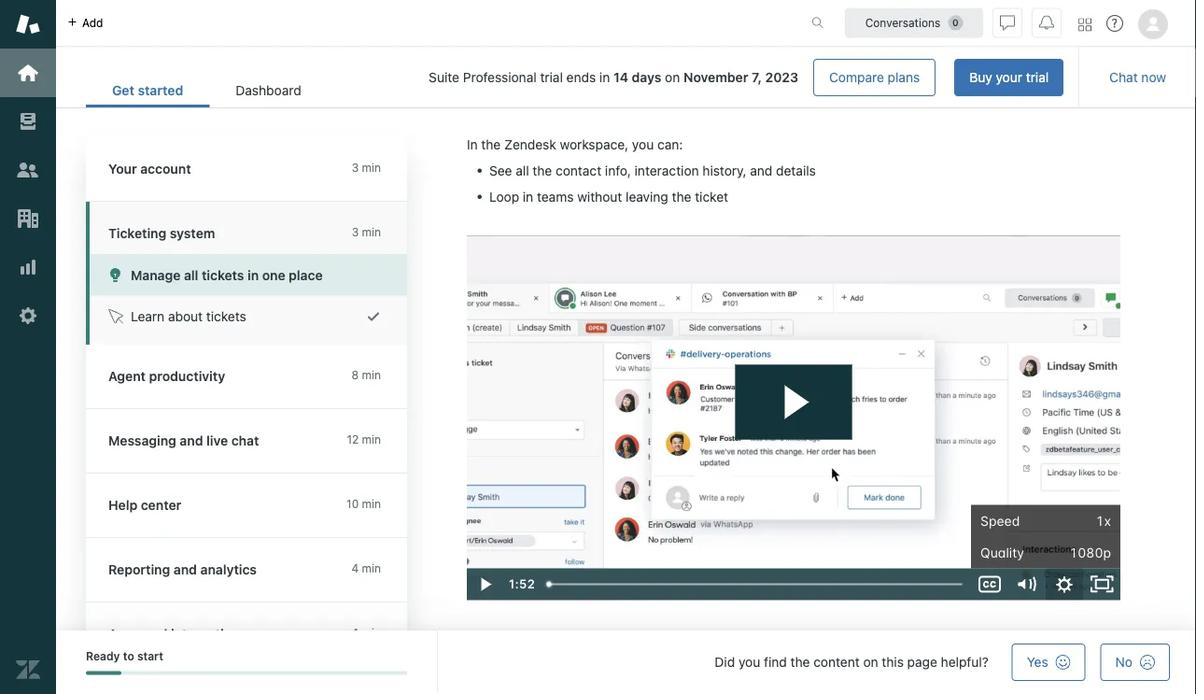 Task type: vqa. For each thing, say whether or not it's contained in the screenshot.
log
no



Task type: locate. For each thing, give the bounding box(es) containing it.
12
[[347, 433, 359, 446]]

or
[[1019, 71, 1031, 86]]

on inside zendesk turns all customer conversations into tickets. whether customers chat, call, email, or connect on social media, tickets from all channels are in one place.
[[1087, 71, 1103, 86]]

1 vertical spatial 4
[[352, 626, 359, 640]]

in up learn about tickets button
[[248, 267, 259, 283]]

2 4 from the top
[[352, 626, 359, 640]]

on up channels
[[665, 70, 680, 85]]

content
[[814, 654, 860, 670]]

trial left ends
[[540, 70, 563, 85]]

about
[[168, 309, 203, 324]]

on left chat
[[1087, 71, 1103, 86]]

0 vertical spatial one
[[736, 89, 758, 104]]

and for apps and integrations
[[144, 626, 168, 642]]

place
[[289, 267, 323, 283]]

1 horizontal spatial you
[[739, 654, 761, 670]]

4 min from the top
[[362, 433, 381, 446]]

2 min from the top
[[362, 226, 381, 239]]

0 horizontal spatial trial
[[540, 70, 563, 85]]

0 vertical spatial 4
[[352, 562, 359, 575]]

10 min
[[347, 498, 381, 511]]

did you find the content on this page helpful?
[[715, 654, 989, 670]]

in
[[467, 137, 478, 153]]

3 for system
[[352, 226, 359, 239]]

compare plans
[[830, 70, 921, 85]]

0 horizontal spatial you
[[632, 137, 654, 153]]

manage
[[131, 267, 181, 283]]

you inside footer
[[739, 654, 761, 670]]

region
[[467, 69, 1121, 601]]

one down november 7, 2023 text field
[[736, 89, 758, 104]]

trial
[[1027, 70, 1049, 85], [540, 70, 563, 85]]

in
[[600, 70, 610, 85], [722, 89, 732, 104], [523, 189, 534, 204], [248, 267, 259, 283]]

0 vertical spatial tickets
[[549, 89, 589, 104]]

and
[[751, 163, 773, 178], [180, 433, 203, 448], [174, 562, 197, 577], [144, 626, 168, 642]]

1 3 min from the top
[[352, 161, 381, 174]]

call,
[[952, 71, 976, 86]]

2 4 min from the top
[[352, 626, 381, 640]]

started
[[138, 83, 183, 98]]

progress bar image
[[86, 671, 122, 675]]

0 horizontal spatial on
[[665, 70, 680, 85]]

0 vertical spatial 4 min
[[352, 562, 381, 575]]

tickets inside zendesk turns all customer conversations into tickets. whether customers chat, call, email, or connect on social media, tickets from all channels are in one place.
[[549, 89, 589, 104]]

get started image
[[16, 61, 40, 85]]

in right are
[[722, 89, 732, 104]]

agent productivity
[[108, 369, 225, 384]]

conversations
[[866, 16, 941, 29]]

page
[[908, 654, 938, 670]]

min inside ticketing system heading
[[362, 226, 381, 239]]

video element
[[467, 236, 1121, 601]]

and up start
[[144, 626, 168, 642]]

zendesk inside zendesk turns all customer conversations into tickets. whether customers chat, call, email, or connect on social media, tickets from all channels are in one place.
[[467, 71, 519, 86]]

4 min for analytics
[[352, 562, 381, 575]]

0 horizontal spatial one
[[262, 267, 286, 283]]

1 vertical spatial 4 min
[[352, 626, 381, 640]]

tickets up learn about tickets button
[[202, 267, 244, 283]]

are
[[699, 89, 718, 104]]

zendesk up see
[[505, 137, 557, 153]]

2 vertical spatial tickets
[[206, 309, 246, 324]]

1 4 min from the top
[[352, 562, 381, 575]]

get help image
[[1107, 15, 1124, 32]]

tickets.
[[749, 71, 792, 86]]

section
[[343, 59, 1064, 96]]

4 min for integrations
[[352, 626, 381, 640]]

days
[[632, 70, 662, 85]]

min for reporting and analytics
[[362, 562, 381, 575]]

customer
[[575, 71, 631, 86]]

tickets
[[549, 89, 589, 104], [202, 267, 244, 283], [206, 309, 246, 324]]

6 min from the top
[[362, 562, 381, 575]]

tab list
[[86, 73, 328, 107]]

7,
[[752, 70, 762, 85]]

help
[[108, 498, 138, 513]]

reporting and analytics
[[108, 562, 257, 577]]

4 for reporting and analytics
[[352, 562, 359, 575]]

ends
[[567, 70, 596, 85]]

no button
[[1101, 644, 1171, 681]]

1 min from the top
[[362, 161, 381, 174]]

the up the teams
[[533, 163, 552, 178]]

info,
[[605, 163, 631, 178]]

ready to start
[[86, 650, 163, 663]]

one left place
[[262, 267, 286, 283]]

on inside footer
[[864, 654, 879, 670]]

min for agent productivity
[[362, 369, 381, 382]]

video thumbnail image
[[467, 236, 1121, 601], [467, 236, 1121, 601]]

add button
[[56, 0, 114, 46]]

3
[[352, 161, 359, 174], [352, 226, 359, 239]]

email,
[[980, 71, 1015, 86]]

organizations image
[[16, 206, 40, 231]]

2 3 min from the top
[[352, 226, 381, 239]]

trial for professional
[[540, 70, 563, 85]]

3 min for ticketing system
[[352, 226, 381, 239]]

and left live
[[180, 433, 203, 448]]

center
[[141, 498, 182, 513]]

all
[[558, 71, 571, 86], [625, 89, 638, 104], [516, 163, 529, 178], [184, 267, 198, 283]]

messaging
[[108, 433, 176, 448]]

1 3 from the top
[[352, 161, 359, 174]]

4
[[352, 562, 359, 575], [352, 626, 359, 640]]

conversations
[[635, 71, 719, 86]]

1080p
[[1070, 545, 1112, 561]]

in inside zendesk turns all customer conversations into tickets. whether customers chat, call, email, or connect on social media, tickets from all channels are in one place.
[[722, 89, 732, 104]]

teams
[[537, 189, 574, 204]]

1 horizontal spatial trial
[[1027, 70, 1049, 85]]

0 vertical spatial 3
[[352, 161, 359, 174]]

whether
[[796, 71, 848, 86]]

section containing compare plans
[[343, 59, 1064, 96]]

1x
[[1096, 513, 1112, 529]]

helpful?
[[941, 654, 989, 670]]

2 3 from the top
[[352, 226, 359, 239]]

tickets for manage all tickets in one place
[[202, 267, 244, 283]]

in left 14
[[600, 70, 610, 85]]

5 min from the top
[[362, 498, 381, 511]]

on left the this
[[864, 654, 879, 670]]

see
[[490, 163, 512, 178]]

chat now
[[1110, 70, 1167, 85]]

in right loop on the top left
[[523, 189, 534, 204]]

customers image
[[16, 158, 40, 182]]

without
[[578, 189, 623, 204]]

no
[[1116, 654, 1133, 670]]

start
[[137, 650, 163, 663]]

one
[[736, 89, 758, 104], [262, 267, 286, 283]]

contact
[[556, 163, 602, 178]]

3 min inside ticketing system heading
[[352, 226, 381, 239]]

and left analytics
[[174, 562, 197, 577]]

learn about tickets button
[[90, 296, 407, 337]]

1 horizontal spatial one
[[736, 89, 758, 104]]

you right did
[[739, 654, 761, 670]]

1 4 from the top
[[352, 562, 359, 575]]

chat
[[231, 433, 259, 448]]

you left can:
[[632, 137, 654, 153]]

3 inside ticketing system heading
[[352, 226, 359, 239]]

November 7, 2023 text field
[[684, 70, 799, 85]]

1 trial from the left
[[1027, 70, 1049, 85]]

0 vertical spatial 3 min
[[352, 161, 381, 174]]

1 horizontal spatial on
[[864, 654, 879, 670]]

zendesk support image
[[16, 12, 40, 36]]

ready
[[86, 650, 120, 663]]

into
[[722, 71, 745, 86]]

you
[[632, 137, 654, 153], [739, 654, 761, 670]]

trial inside buy your trial button
[[1027, 70, 1049, 85]]

admin image
[[16, 304, 40, 328]]

all right turns
[[558, 71, 571, 86]]

details
[[777, 163, 816, 178]]

zendesk up social
[[467, 71, 519, 86]]

footer
[[56, 631, 1197, 694]]

speed
[[981, 513, 1021, 529]]

7 min from the top
[[362, 626, 381, 640]]

3 min from the top
[[362, 369, 381, 382]]

min for apps and integrations
[[362, 626, 381, 640]]

tickets down ends
[[549, 89, 589, 104]]

reporting image
[[16, 255, 40, 279]]

1 vertical spatial 3
[[352, 226, 359, 239]]

2 horizontal spatial on
[[1087, 71, 1103, 86]]

1 vertical spatial tickets
[[202, 267, 244, 283]]

leaving
[[626, 189, 669, 204]]

progress-bar progress bar
[[86, 671, 407, 675]]

chat
[[1110, 70, 1139, 85]]

1 vertical spatial one
[[262, 267, 286, 283]]

4 min
[[352, 562, 381, 575], [352, 626, 381, 640]]

0 vertical spatial zendesk
[[467, 71, 519, 86]]

can:
[[658, 137, 683, 153]]

trial right "your"
[[1027, 70, 1049, 85]]

4 for apps and integrations
[[352, 626, 359, 640]]

min
[[362, 161, 381, 174], [362, 226, 381, 239], [362, 369, 381, 382], [362, 433, 381, 446], [362, 498, 381, 511], [362, 562, 381, 575], [362, 626, 381, 640]]

yes
[[1028, 654, 1049, 670]]

suite professional trial ends in 14 days on november 7, 2023
[[429, 70, 799, 85]]

all right manage
[[184, 267, 198, 283]]

2 trial from the left
[[540, 70, 563, 85]]

1 vertical spatial 3 min
[[352, 226, 381, 239]]

the right 'find'
[[791, 654, 810, 670]]

1 vertical spatial you
[[739, 654, 761, 670]]

tickets right about
[[206, 309, 246, 324]]

14
[[614, 70, 629, 85]]

buy your trial button
[[955, 59, 1064, 96]]

the left ticket
[[672, 189, 692, 204]]

region containing speed
[[467, 69, 1121, 601]]

1 vertical spatial zendesk
[[505, 137, 557, 153]]



Task type: describe. For each thing, give the bounding box(es) containing it.
reporting
[[108, 562, 170, 577]]

in inside section
[[600, 70, 610, 85]]

min for help center
[[362, 498, 381, 511]]

workspace,
[[560, 137, 629, 153]]

conversations button
[[846, 8, 984, 38]]

3 for account
[[352, 161, 359, 174]]

footer containing did you find the content on this page helpful?
[[56, 631, 1197, 694]]

did
[[715, 654, 735, 670]]

trial for your
[[1027, 70, 1049, 85]]

from
[[593, 89, 621, 104]]

find
[[764, 654, 787, 670]]

zendesk turns all customer conversations into tickets. whether customers chat, call, email, or connect on social media, tickets from all channels are in one place.
[[467, 71, 1103, 104]]

main element
[[0, 0, 56, 694]]

agent
[[108, 369, 146, 384]]

min for your account
[[362, 161, 381, 174]]

one inside button
[[262, 267, 286, 283]]

your
[[996, 70, 1023, 85]]

compare plans button
[[814, 59, 936, 96]]

connect
[[1035, 71, 1084, 86]]

integrations
[[171, 626, 247, 642]]

chat,
[[918, 71, 948, 86]]

productivity
[[149, 369, 225, 384]]

buy your trial
[[970, 70, 1049, 85]]

tickets for learn about tickets
[[206, 309, 246, 324]]

all right see
[[516, 163, 529, 178]]

zendesk image
[[16, 658, 40, 682]]

help center
[[108, 498, 182, 513]]

yes button
[[1013, 644, 1086, 681]]

system
[[170, 226, 215, 241]]

2023
[[766, 70, 799, 85]]

plans
[[888, 70, 921, 85]]

history,
[[703, 163, 747, 178]]

get started
[[112, 83, 183, 98]]

the right in
[[482, 137, 501, 153]]

account
[[140, 161, 191, 177]]

ticketing system heading
[[86, 202, 407, 254]]

on inside section
[[665, 70, 680, 85]]

live
[[207, 433, 228, 448]]

tab list containing get started
[[86, 73, 328, 107]]

analytics
[[200, 562, 257, 577]]

this
[[882, 654, 904, 670]]

suite
[[429, 70, 460, 85]]

compare
[[830, 70, 885, 85]]

buy
[[970, 70, 993, 85]]

views image
[[16, 109, 40, 134]]

ticketing
[[108, 226, 167, 241]]

8 min
[[352, 369, 381, 382]]

dashboard tab
[[210, 73, 328, 107]]

in inside "manage all tickets in one place" button
[[248, 267, 259, 283]]

apps
[[108, 626, 141, 642]]

loop
[[490, 189, 520, 204]]

all down 14
[[625, 89, 638, 104]]

turns
[[523, 71, 554, 86]]

your account
[[108, 161, 191, 177]]

notifications image
[[1040, 15, 1055, 30]]

in the zendesk workspace, you can:
[[467, 137, 683, 153]]

professional
[[463, 70, 537, 85]]

ticketing system
[[108, 226, 215, 241]]

zendesk products image
[[1079, 18, 1092, 31]]

and left the details
[[751, 163, 773, 178]]

loop in teams without leaving the ticket
[[490, 189, 729, 204]]

0 vertical spatial you
[[632, 137, 654, 153]]

dashboard
[[236, 83, 302, 98]]

learn about tickets
[[131, 309, 246, 324]]

place.
[[762, 89, 798, 104]]

and for messaging and live chat
[[180, 433, 203, 448]]

10
[[347, 498, 359, 511]]

apps and integrations
[[108, 626, 247, 642]]

min for ticketing system
[[362, 226, 381, 239]]

add
[[82, 16, 103, 29]]

get
[[112, 83, 134, 98]]

interaction
[[635, 163, 699, 178]]

ticket
[[695, 189, 729, 204]]

customers
[[851, 71, 915, 86]]

your
[[108, 161, 137, 177]]

messaging and live chat
[[108, 433, 259, 448]]

to
[[123, 650, 134, 663]]

november
[[684, 70, 749, 85]]

button displays agent's chat status as invisible. image
[[1001, 15, 1016, 30]]

12 min
[[347, 433, 381, 446]]

social
[[467, 89, 502, 104]]

one inside zendesk turns all customer conversations into tickets. whether customers chat, call, email, or connect on social media, tickets from all channels are in one place.
[[736, 89, 758, 104]]

manage all tickets in one place
[[131, 267, 323, 283]]

quality
[[981, 545, 1025, 561]]

all inside button
[[184, 267, 198, 283]]

min for messaging and live chat
[[362, 433, 381, 446]]

channels
[[642, 89, 696, 104]]

media,
[[506, 89, 546, 104]]

8
[[352, 369, 359, 382]]

the inside footer
[[791, 654, 810, 670]]

and for reporting and analytics
[[174, 562, 197, 577]]

learn
[[131, 309, 165, 324]]

manage all tickets in one place button
[[90, 254, 407, 296]]

3 min for your account
[[352, 161, 381, 174]]



